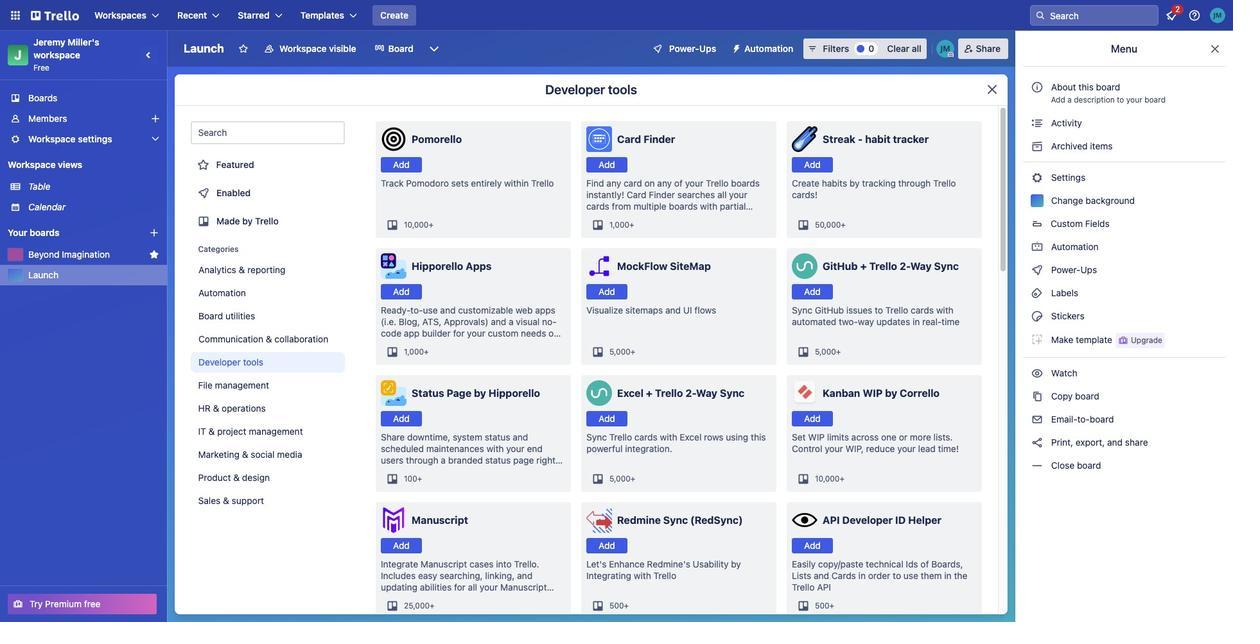Task type: vqa. For each thing, say whether or not it's contained in the screenshot.


Task type: describe. For each thing, give the bounding box(es) containing it.
power-ups link
[[1023, 260, 1225, 281]]

+ for streak
[[841, 220, 846, 230]]

board up activity link
[[1145, 95, 1166, 105]]

github inside sync github issues to trello cards with automated two-way updates in real-time
[[815, 305, 844, 316]]

board up email-to-board
[[1075, 391, 1099, 402]]

back to home image
[[31, 5, 79, 26]]

streak - habit tracker
[[823, 134, 929, 145]]

open information menu image
[[1188, 9, 1201, 22]]

25,000
[[404, 602, 430, 611]]

hipporello apps
[[412, 261, 492, 272]]

1 horizontal spatial boards
[[669, 201, 698, 212]]

sm image for archived items
[[1031, 140, 1044, 153]]

2- for excel
[[685, 388, 696, 399]]

10,000 for kanban wip by corrello
[[815, 475, 840, 484]]

reporting
[[247, 265, 285, 276]]

0 horizontal spatial hipporello
[[412, 261, 463, 272]]

1 vertical spatial developer tools
[[198, 357, 263, 368]]

workspaces button
[[87, 5, 167, 26]]

ats,
[[422, 317, 441, 328]]

instantly!
[[586, 189, 624, 200]]

wip for by
[[863, 388, 883, 399]]

add up integrate
[[393, 541, 410, 552]]

fields
[[1085, 218, 1110, 229]]

create for create habits by tracking through trello cards!
[[792, 178, 819, 189]]

end
[[527, 444, 543, 455]]

utilities
[[225, 311, 255, 322]]

0 vertical spatial manuscript
[[412, 515, 468, 527]]

visualize
[[586, 305, 623, 316]]

sync inside the sync trello cards with excel rows using this powerful integration.
[[586, 432, 607, 443]]

free
[[84, 599, 101, 610]]

enabled link
[[191, 180, 345, 206]]

lead
[[918, 444, 936, 455]]

issues
[[846, 305, 872, 316]]

to inside about this board add a description to your board
[[1117, 95, 1124, 105]]

scheduled
[[381, 444, 424, 455]]

board utilities
[[198, 311, 255, 322]]

boards inside the your boards with 2 items element
[[30, 227, 60, 238]]

starred icon image
[[149, 250, 159, 260]]

share button
[[958, 39, 1008, 59]]

copy board link
[[1023, 387, 1225, 407]]

excel inside the sync trello cards with excel rows using this powerful integration.
[[680, 432, 702, 443]]

and left share
[[1107, 437, 1123, 448]]

for inside ready-to-use and customizable web apps (i.e. blog, ats, approvals) and a visual no- code app builder for your custom needs on trello
[[453, 328, 465, 339]]

members link
[[0, 109, 167, 129]]

background
[[1086, 195, 1135, 206]]

0 vertical spatial developer
[[545, 82, 605, 97]]

star or unstar board image
[[238, 44, 249, 54]]

1 vertical spatial manuscript
[[421, 559, 467, 570]]

integration.
[[625, 444, 672, 455]]

Search text field
[[191, 121, 345, 144]]

1 vertical spatial developer
[[198, 357, 241, 368]]

clear all button
[[882, 39, 927, 59]]

this member is an admin of this board. image
[[948, 52, 953, 58]]

custom fields button
[[1023, 214, 1225, 234]]

& for analytics
[[239, 265, 245, 276]]

sm image for activity
[[1031, 117, 1044, 130]]

0 vertical spatial status
[[485, 432, 510, 443]]

1 vertical spatial status
[[485, 455, 511, 466]]

customizable
[[458, 305, 513, 316]]

0 vertical spatial management
[[215, 380, 269, 391]]

2 vertical spatial manuscript
[[500, 582, 547, 593]]

by inside the let's enhance redmine's usability by integrating with trello
[[731, 559, 741, 570]]

sm image inside automation button
[[726, 39, 744, 57]]

sync up using
[[720, 388, 745, 399]]

through inside share downtime, system status and scheduled maintenances with your end users through a branded status page right from trello.
[[406, 455, 438, 466]]

searching,
[[440, 571, 483, 582]]

a for status page by hipporello
[[441, 455, 446, 466]]

clear
[[887, 43, 909, 54]]

use inside ready-to-use and customizable web apps (i.e. blog, ats, approvals) and a visual no- code app builder for your custom needs on trello
[[423, 305, 438, 316]]

+ for card
[[629, 220, 634, 230]]

sm image for labels
[[1031, 287, 1044, 300]]

2- for github
[[900, 261, 910, 272]]

sales & support link
[[191, 491, 345, 512]]

track pomodoro sets entirely within trello
[[381, 178, 554, 189]]

this inside the sync trello cards with excel rows using this powerful integration.
[[751, 432, 766, 443]]

add button for pomorello
[[381, 157, 422, 173]]

2 horizontal spatial developer
[[842, 515, 893, 527]]

0 vertical spatial tools
[[608, 82, 637, 97]]

your inside share downtime, system status and scheduled maintenances with your end users through a branded status page right from trello.
[[506, 444, 525, 455]]

lists
[[792, 571, 811, 582]]

a inside about this board add a description to your board
[[1068, 95, 1072, 105]]

0 vertical spatial boards
[[731, 178, 760, 189]]

0 horizontal spatial launch
[[28, 270, 59, 281]]

your up searches
[[685, 178, 703, 189]]

1 any from the left
[[607, 178, 621, 189]]

way
[[858, 317, 874, 328]]

all for card finder
[[717, 189, 727, 200]]

and up custom
[[491, 317, 506, 328]]

trello inside the let's enhance redmine's usability by integrating with trello
[[654, 571, 676, 582]]

add board image
[[149, 228, 159, 238]]

by right made
[[242, 216, 253, 227]]

a for hipporello apps
[[509, 317, 514, 328]]

sync up time
[[934, 261, 959, 272]]

j
[[14, 48, 22, 62]]

product & design link
[[191, 468, 345, 489]]

+ for api
[[829, 602, 834, 611]]

1 horizontal spatial power-
[[1051, 265, 1081, 276]]

email-to-board
[[1049, 414, 1114, 425]]

analytics & reporting
[[198, 265, 285, 276]]

board for board
[[388, 43, 413, 54]]

sm image for email-to-board
[[1031, 414, 1044, 426]]

100 +
[[404, 475, 422, 484]]

featured
[[216, 159, 254, 170]]

made
[[216, 216, 240, 227]]

with inside find any card on any of your trello boards instantly! card finder searches all your cards from multiple boards with partial keyword matches.
[[700, 201, 717, 212]]

made by trello
[[216, 216, 279, 227]]

abilities
[[420, 582, 452, 593]]

workspace navigation collapse icon image
[[140, 46, 158, 64]]

from inside share downtime, system status and scheduled maintenances with your end users through a branded status page right from trello.
[[381, 467, 400, 478]]

tracking
[[862, 178, 896, 189]]

use inside easily copy/paste technical ids of boards, lists and cards in order to use them in the trello api
[[904, 571, 918, 582]]

activity
[[1049, 118, 1082, 128]]

0 horizontal spatial automation
[[198, 288, 246, 299]]

labels
[[1049, 288, 1078, 299]]

downtime,
[[407, 432, 450, 443]]

1 vertical spatial automation link
[[191, 283, 345, 304]]

+ for redmine
[[624, 602, 629, 611]]

starred button
[[230, 5, 290, 26]]

helper
[[908, 515, 942, 527]]

no-
[[542, 317, 557, 328]]

on inside find any card on any of your trello boards instantly! card finder searches all your cards from multiple boards with partial keyword matches.
[[644, 178, 655, 189]]

add for kanban
[[804, 414, 821, 425]]

5,000 + for github + trello 2-way sync
[[815, 347, 841, 357]]

0 vertical spatial api
[[823, 515, 840, 527]]

+ for kanban
[[840, 475, 845, 484]]

+ down abilities
[[430, 602, 435, 611]]

page
[[513, 455, 534, 466]]

add for github
[[804, 286, 821, 297]]

your down limits
[[825, 444, 843, 455]]

redmine
[[617, 515, 661, 527]]

0 vertical spatial card
[[617, 134, 641, 145]]

card finder
[[617, 134, 675, 145]]

card inside find any card on any of your trello boards instantly! card finder searches all your cards from multiple boards with partial keyword matches.
[[627, 189, 646, 200]]

make template
[[1049, 334, 1112, 345]]

mockflow
[[617, 261, 667, 272]]

10,000 for pomorello
[[404, 220, 429, 230]]

5,000 for github + trello 2-way sync
[[815, 347, 836, 357]]

workspaces
[[94, 10, 146, 21]]

cards inside find any card on any of your trello boards instantly! card finder searches all your cards from multiple boards with partial keyword matches.
[[586, 201, 609, 212]]

updates
[[877, 317, 910, 328]]

from inside find any card on any of your trello boards instantly! card finder searches all your cards from multiple boards with partial keyword matches.
[[612, 201, 631, 212]]

jeremy miller (jeremymiller198) image
[[1210, 8, 1225, 23]]

add for api
[[804, 541, 821, 552]]

add up the track
[[393, 159, 410, 170]]

to inside easily copy/paste technical ids of boards, lists and cards in order to use them in the trello api
[[893, 571, 901, 582]]

time
[[942, 317, 960, 328]]

1 vertical spatial power-ups
[[1049, 265, 1100, 276]]

primary element
[[0, 0, 1233, 31]]

with inside share downtime, system status and scheduled maintenances with your end users through a branded status page right from trello.
[[486, 444, 504, 455]]

& for sales
[[223, 496, 230, 507]]

trello. inside share downtime, system status and scheduled maintenances with your end users through a branded status page right from trello.
[[403, 467, 428, 478]]

and inside easily copy/paste technical ids of boards, lists and cards in order to use them in the trello api
[[814, 571, 829, 582]]

5,000 + for mockflow sitemap
[[609, 347, 635, 357]]

collaboration
[[274, 334, 328, 345]]

copy
[[1051, 391, 1073, 402]]

0 vertical spatial finder
[[644, 134, 675, 145]]

board for board utilities
[[198, 311, 223, 322]]

50,000 +
[[815, 220, 846, 230]]

& for marketing
[[242, 450, 249, 460]]

mockflow sitemap
[[617, 261, 711, 272]]

your down or
[[897, 444, 916, 455]]

all for manuscript
[[468, 582, 477, 593]]

into
[[496, 559, 512, 570]]

share
[[1125, 437, 1148, 448]]

+ up the issues
[[860, 261, 867, 272]]

way for github + trello 2-way sync
[[910, 261, 932, 272]]

or
[[899, 432, 908, 443]]

about
[[1051, 82, 1076, 92]]

trello inside the create habits by tracking through trello cards!
[[933, 178, 956, 189]]

ready-to-use and customizable web apps (i.e. blog, ats, approvals) and a visual no- code app builder for your custom needs on trello
[[381, 305, 559, 351]]

500 + for api developer id helper
[[815, 602, 834, 611]]

cases!
[[381, 594, 408, 605]]

views
[[58, 159, 82, 170]]

+ for github
[[836, 347, 841, 357]]

filters
[[823, 43, 849, 54]]

board up print, export, and share
[[1090, 414, 1114, 425]]

ups inside button
[[699, 43, 716, 54]]

file management
[[198, 380, 269, 391]]

add button for card finder
[[586, 157, 627, 173]]

easily copy/paste technical ids of boards, lists and cards in order to use them in the trello api
[[792, 559, 967, 593]]

sm image for print, export, and share
[[1031, 437, 1044, 450]]

hr & operations link
[[191, 399, 345, 419]]

upgrade
[[1131, 336, 1162, 346]]

beyond
[[28, 249, 59, 260]]

add for excel
[[599, 414, 615, 425]]

10,000 + for pomorello
[[404, 220, 433, 230]]

find
[[586, 178, 604, 189]]

1 horizontal spatial developer tools
[[545, 82, 637, 97]]

builder
[[422, 328, 451, 339]]

sm image for make template
[[1031, 333, 1044, 346]]

needs
[[521, 328, 546, 339]]

create for create
[[380, 10, 409, 21]]

cards inside the sync trello cards with excel rows using this powerful integration.
[[634, 432, 657, 443]]

0
[[868, 43, 874, 54]]

sm image for automation
[[1031, 241, 1044, 254]]

enabled
[[216, 188, 251, 198]]

way for excel + trello 2-way sync
[[696, 388, 717, 399]]

marketing
[[198, 450, 240, 460]]

marketing & social media
[[198, 450, 303, 460]]

settings link
[[1023, 168, 1225, 188]]

apps
[[466, 261, 492, 272]]

trello inside sync github issues to trello cards with automated two-way updates in real-time
[[886, 305, 908, 316]]

1 horizontal spatial hipporello
[[489, 388, 540, 399]]

github + trello 2-way sync
[[823, 261, 959, 272]]

stickers link
[[1023, 306, 1225, 327]]

by for create
[[850, 178, 860, 189]]

sm image for watch
[[1031, 367, 1044, 380]]

add for redmine
[[599, 541, 615, 552]]

watch link
[[1023, 363, 1225, 384]]

workspace for workspace views
[[8, 159, 56, 170]]

redmine sync (redsync)
[[617, 515, 743, 527]]

close board
[[1049, 460, 1101, 471]]

linking,
[[485, 571, 515, 582]]

project
[[218, 426, 247, 437]]



Task type: locate. For each thing, give the bounding box(es) containing it.
entirely
[[471, 178, 502, 189]]

500 for api developer id helper
[[815, 602, 829, 611]]

track
[[381, 178, 404, 189]]

6 sm image from the top
[[1031, 367, 1044, 380]]

from down the users
[[381, 467, 400, 478]]

create inside the create habits by tracking through trello cards!
[[792, 178, 819, 189]]

1 vertical spatial board
[[198, 311, 223, 322]]

to up "updates"
[[875, 305, 883, 316]]

automated
[[792, 317, 836, 328]]

your down approvals)
[[467, 328, 485, 339]]

cards up "integration."
[[634, 432, 657, 443]]

1,000 + down app
[[404, 347, 429, 357]]

sync github issues to trello cards with automated two-way updates in real-time
[[792, 305, 960, 328]]

try premium free button
[[8, 595, 157, 615]]

1 horizontal spatial automation link
[[1023, 237, 1225, 258]]

add for status
[[393, 414, 410, 425]]

0 vertical spatial 10,000 +
[[404, 220, 433, 230]]

+ down pomodoro
[[429, 220, 433, 230]]

2 vertical spatial to
[[893, 571, 901, 582]]

add up easily
[[804, 541, 821, 552]]

members
[[28, 113, 67, 124]]

integrate manuscript cases into trello. includes easy searching, linking, and updating abilities for all your manuscript cases!
[[381, 559, 547, 605]]

1 vertical spatial from
[[381, 467, 400, 478]]

launch inside board name text box
[[184, 42, 224, 55]]

add for streak
[[804, 159, 821, 170]]

add button for status page by hipporello
[[381, 412, 422, 427]]

Search field
[[1046, 6, 1158, 25]]

25,000 +
[[404, 602, 435, 611]]

your up activity link
[[1126, 95, 1142, 105]]

sm image for stickers
[[1031, 310, 1044, 323]]

1 horizontal spatial cards
[[634, 432, 657, 443]]

add inside about this board add a description to your board
[[1051, 95, 1065, 105]]

0 vertical spatial a
[[1068, 95, 1072, 105]]

1 vertical spatial github
[[815, 305, 844, 316]]

through up 100 +
[[406, 455, 438, 466]]

1 horizontal spatial board
[[388, 43, 413, 54]]

through right tracking
[[898, 178, 931, 189]]

1 vertical spatial finder
[[649, 189, 675, 200]]

sm image inside 'email-to-board' link
[[1031, 414, 1044, 426]]

0 horizontal spatial 1,000
[[404, 347, 424, 357]]

0 horizontal spatial on
[[549, 328, 559, 339]]

on inside ready-to-use and customizable web apps (i.e. blog, ats, approvals) and a visual no- code app builder for your custom needs on trello
[[549, 328, 559, 339]]

manuscript down 100 +
[[412, 515, 468, 527]]

reduce
[[866, 444, 895, 455]]

with down searches
[[700, 201, 717, 212]]

way up real-
[[910, 261, 932, 272]]

manuscript down linking,
[[500, 582, 547, 593]]

integrate
[[381, 559, 418, 570]]

+ for hipporello
[[424, 347, 429, 357]]

with down "enhance"
[[634, 571, 651, 582]]

+ down limits
[[840, 475, 845, 484]]

all inside the integrate manuscript cases into trello. includes easy searching, linking, and updating abilities for all your manuscript cases!
[[468, 582, 477, 593]]

10,000 down pomodoro
[[404, 220, 429, 230]]

hr & operations
[[198, 403, 266, 414]]

5,000 for mockflow sitemap
[[609, 347, 631, 357]]

sm image
[[726, 39, 744, 57], [1031, 171, 1044, 184], [1031, 241, 1044, 254], [1031, 287, 1044, 300], [1031, 390, 1044, 403], [1031, 414, 1044, 426], [1031, 437, 1044, 450], [1031, 460, 1044, 473]]

rows
[[704, 432, 724, 443]]

all down the searching,
[[468, 582, 477, 593]]

support
[[232, 496, 264, 507]]

for inside the integrate manuscript cases into trello. includes easy searching, linking, and updating abilities for all your manuscript cases!
[[454, 582, 466, 593]]

calendar
[[28, 202, 66, 213]]

by for kanban
[[885, 388, 897, 399]]

workspace
[[279, 43, 327, 54], [28, 134, 76, 144], [8, 159, 56, 170]]

+ for mockflow
[[631, 347, 635, 357]]

5,000 +
[[609, 347, 635, 357], [815, 347, 841, 357], [609, 475, 635, 484]]

watch
[[1049, 368, 1080, 379]]

0 vertical spatial automation link
[[1023, 237, 1225, 258]]

communication
[[198, 334, 263, 345]]

0 vertical spatial 10,000
[[404, 220, 429, 230]]

+ for status
[[417, 475, 422, 484]]

3 sm image from the top
[[1031, 264, 1044, 277]]

card up the card
[[617, 134, 641, 145]]

to inside sync github issues to trello cards with automated two-way updates in real-time
[[875, 305, 883, 316]]

0 horizontal spatial wip
[[808, 432, 825, 443]]

add button for kanban wip by corrello
[[792, 412, 833, 427]]

board inside 'link'
[[198, 311, 223, 322]]

& for it
[[209, 426, 215, 437]]

excel
[[617, 388, 643, 399], [680, 432, 702, 443]]

try
[[30, 599, 43, 610]]

create up cards!
[[792, 178, 819, 189]]

jeremy miller (jeremymiller198) image
[[936, 40, 954, 58]]

workspace for workspace visible
[[279, 43, 327, 54]]

order
[[868, 571, 890, 582]]

product
[[198, 473, 231, 484]]

sync right redmine
[[663, 515, 688, 527]]

of right ids
[[921, 559, 929, 570]]

sm image inside labels link
[[1031, 287, 1044, 300]]

boards link
[[0, 88, 167, 109]]

2- up the sync trello cards with excel rows using this powerful integration.
[[685, 388, 696, 399]]

1 vertical spatial api
[[817, 582, 831, 593]]

sm image inside "copy board" link
[[1031, 390, 1044, 403]]

& left 'design'
[[234, 473, 240, 484]]

api up "copy/paste"
[[823, 515, 840, 527]]

add up ready-
[[393, 286, 410, 297]]

add button up set
[[792, 412, 833, 427]]

1 vertical spatial trello.
[[514, 559, 539, 570]]

boards up partial
[[731, 178, 760, 189]]

status right system
[[485, 432, 510, 443]]

hipporello right page
[[489, 388, 540, 399]]

matches.
[[624, 213, 662, 223]]

10,000 + for kanban wip by corrello
[[815, 475, 845, 484]]

+ down multiple
[[629, 220, 634, 230]]

500 + for redmine sync (redsync)
[[609, 602, 629, 611]]

product & design
[[198, 473, 270, 484]]

workspace visible button
[[256, 39, 364, 59]]

in left real-
[[913, 317, 920, 328]]

2 horizontal spatial automation
[[1049, 241, 1099, 252]]

ids
[[906, 559, 918, 570]]

5,000 for excel + trello 2-way sync
[[609, 475, 631, 484]]

a inside ready-to-use and customizable web apps (i.e. blog, ats, approvals) and a visual no- code app builder for your custom needs on trello
[[509, 317, 514, 328]]

1,000 down app
[[404, 347, 424, 357]]

workspace inside popup button
[[28, 134, 76, 144]]

a inside share downtime, system status and scheduled maintenances with your end users through a branded status page right from trello.
[[441, 455, 446, 466]]

status page by hipporello
[[412, 388, 540, 399]]

from down instantly!
[[612, 201, 631, 212]]

5,000 + for excel + trello 2-way sync
[[609, 475, 635, 484]]

0 vertical spatial github
[[823, 261, 858, 272]]

workspace
[[33, 49, 80, 60]]

sm image inside archived items link
[[1031, 140, 1044, 153]]

add button up find
[[586, 157, 627, 173]]

hipporello
[[412, 261, 463, 272], [489, 388, 540, 399]]

+
[[429, 220, 433, 230], [629, 220, 634, 230], [841, 220, 846, 230], [860, 261, 867, 272], [424, 347, 429, 357], [631, 347, 635, 357], [836, 347, 841, 357], [646, 388, 653, 399], [417, 475, 422, 484], [631, 475, 635, 484], [840, 475, 845, 484], [430, 602, 435, 611], [624, 602, 629, 611], [829, 602, 834, 611]]

multiple
[[634, 201, 666, 212]]

1 vertical spatial of
[[921, 559, 929, 570]]

this inside about this board add a description to your board
[[1079, 82, 1094, 92]]

sm image inside automation link
[[1031, 241, 1044, 254]]

all inside clear all button
[[912, 43, 921, 54]]

archived
[[1051, 141, 1088, 152]]

boards down searches
[[669, 201, 698, 212]]

recent button
[[170, 5, 228, 26]]

starred
[[238, 10, 270, 21]]

1 vertical spatial card
[[627, 189, 646, 200]]

500 + down cards
[[815, 602, 834, 611]]

tools down communication & collaboration at left
[[243, 357, 263, 368]]

trello inside ready-to-use and customizable web apps (i.e. blog, ats, approvals) and a visual no- code app builder for your custom needs on trello
[[381, 340, 404, 351]]

0 horizontal spatial automation link
[[191, 283, 345, 304]]

1 horizontal spatial all
[[717, 189, 727, 200]]

0 vertical spatial way
[[910, 261, 932, 272]]

2 500 + from the left
[[815, 602, 834, 611]]

card
[[617, 134, 641, 145], [627, 189, 646, 200]]

to down technical
[[893, 571, 901, 582]]

2 vertical spatial boards
[[30, 227, 60, 238]]

sets
[[451, 178, 469, 189]]

add up automated
[[804, 286, 821, 297]]

your boards with 2 items element
[[8, 225, 130, 241]]

2 500 from the left
[[815, 602, 829, 611]]

developer tools link
[[191, 353, 345, 373]]

power-ups inside button
[[669, 43, 716, 54]]

search image
[[1035, 10, 1046, 21]]

1 vertical spatial launch
[[28, 270, 59, 281]]

settings
[[1049, 172, 1085, 183]]

add for card
[[599, 159, 615, 170]]

0 horizontal spatial all
[[468, 582, 477, 593]]

automation
[[744, 43, 793, 54], [1049, 241, 1099, 252], [198, 288, 246, 299]]

0 horizontal spatial share
[[381, 432, 405, 443]]

manuscript up easy
[[421, 559, 467, 570]]

and inside share downtime, system status and scheduled maintenances with your end users through a branded status page right from trello.
[[513, 432, 528, 443]]

power- inside button
[[669, 43, 699, 54]]

& for hr
[[213, 403, 220, 414]]

by right page
[[474, 388, 486, 399]]

2 notifications image
[[1164, 8, 1179, 23]]

+ down the "scheduled"
[[417, 475, 422, 484]]

& for communication
[[266, 334, 272, 345]]

automation link down the custom fields button
[[1023, 237, 1225, 258]]

automation inside button
[[744, 43, 793, 54]]

id
[[895, 515, 906, 527]]

1 vertical spatial wip
[[808, 432, 825, 443]]

a down maintenances
[[441, 455, 446, 466]]

add for mockflow
[[599, 286, 615, 297]]

in left order
[[858, 571, 866, 582]]

1 horizontal spatial in
[[913, 317, 920, 328]]

add button for hipporello apps
[[381, 285, 422, 300]]

0 horizontal spatial excel
[[617, 388, 643, 399]]

workspace inside button
[[279, 43, 327, 54]]

trello. inside the integrate manuscript cases into trello. includes easy searching, linking, and updating abilities for all your manuscript cases!
[[514, 559, 539, 570]]

0 horizontal spatial 1,000 +
[[404, 347, 429, 357]]

hipporello left apps
[[412, 261, 463, 272]]

2 any from the left
[[657, 178, 672, 189]]

5,000 + down the visualize
[[609, 347, 635, 357]]

0 horizontal spatial 10,000 +
[[404, 220, 433, 230]]

add button for redmine sync (redsync)
[[586, 539, 627, 554]]

add button for manuscript
[[381, 539, 422, 554]]

all right clear
[[912, 43, 921, 54]]

1 horizontal spatial developer
[[545, 82, 605, 97]]

limits
[[827, 432, 849, 443]]

10,000 + down control
[[815, 475, 845, 484]]

api developer id helper
[[823, 515, 942, 527]]

sm image for copy board
[[1031, 390, 1044, 403]]

all inside find any card on any of your trello boards instantly! card finder searches all your cards from multiple boards with partial keyword matches.
[[717, 189, 727, 200]]

a down about
[[1068, 95, 1072, 105]]

workspace for workspace settings
[[28, 134, 76, 144]]

automation link up "board utilities" 'link'
[[191, 283, 345, 304]]

1 horizontal spatial create
[[792, 178, 819, 189]]

+ up "integration."
[[646, 388, 653, 399]]

close
[[1051, 460, 1075, 471]]

sm image inside power-ups link
[[1031, 264, 1044, 277]]

through inside the create habits by tracking through trello cards!
[[898, 178, 931, 189]]

jeremy miller's workspace link
[[33, 37, 102, 60]]

sm image for close board
[[1031, 460, 1044, 473]]

0 vertical spatial power-ups
[[669, 43, 716, 54]]

1,000 for hipporello apps
[[404, 347, 424, 357]]

finder up find any card on any of your trello boards instantly! card finder searches all your cards from multiple boards with partial keyword matches. at the top of page
[[644, 134, 675, 145]]

2 horizontal spatial cards
[[911, 305, 934, 316]]

power-
[[669, 43, 699, 54], [1051, 265, 1081, 276]]

sm image inside "settings" link
[[1031, 171, 1044, 184]]

trello
[[531, 178, 554, 189], [706, 178, 729, 189], [933, 178, 956, 189], [255, 216, 279, 227], [869, 261, 897, 272], [886, 305, 908, 316], [381, 340, 404, 351], [655, 388, 683, 399], [609, 432, 632, 443], [654, 571, 676, 582], [792, 582, 815, 593]]

0 horizontal spatial power-ups
[[669, 43, 716, 54]]

add for hipporello
[[393, 286, 410, 297]]

1 vertical spatial to
[[875, 305, 883, 316]]

board down the "export,"
[[1077, 460, 1101, 471]]

share downtime, system status and scheduled maintenances with your end users through a branded status page right from trello.
[[381, 432, 556, 478]]

1 horizontal spatial ups
[[1081, 265, 1097, 276]]

add button up the powerful
[[586, 412, 627, 427]]

sm image inside print, export, and share link
[[1031, 437, 1044, 450]]

0 horizontal spatial to
[[875, 305, 883, 316]]

of inside find any card on any of your trello boards instantly! card finder searches all your cards from multiple boards with partial keyword matches.
[[674, 178, 683, 189]]

0 vertical spatial ups
[[699, 43, 716, 54]]

any up multiple
[[657, 178, 672, 189]]

workspace down members
[[28, 134, 76, 144]]

1,000 + for card finder
[[609, 220, 634, 230]]

to- for use
[[410, 305, 423, 316]]

board left utilities
[[198, 311, 223, 322]]

add up the "scheduled"
[[393, 414, 410, 425]]

& right it
[[209, 426, 215, 437]]

includes
[[381, 571, 416, 582]]

sync up automated
[[792, 305, 812, 316]]

sm image inside close board link
[[1031, 460, 1044, 473]]

share for share downtime, system status and scheduled maintenances with your end users through a branded status page right from trello.
[[381, 432, 405, 443]]

let's enhance redmine's usability by integrating with trello
[[586, 559, 741, 582]]

use up the ats,
[[423, 305, 438, 316]]

maintenances
[[426, 444, 484, 455]]

finder up multiple
[[649, 189, 675, 200]]

with
[[700, 201, 717, 212], [936, 305, 954, 316], [660, 432, 677, 443], [486, 444, 504, 455], [634, 571, 651, 582]]

5,000 + down automated
[[815, 347, 841, 357]]

0 vertical spatial create
[[380, 10, 409, 21]]

5,000 + down the powerful
[[609, 475, 635, 484]]

0 vertical spatial trello.
[[403, 467, 428, 478]]

sm image inside activity link
[[1031, 117, 1044, 130]]

1 vertical spatial power-
[[1051, 265, 1081, 276]]

github up automated
[[815, 305, 844, 316]]

0 vertical spatial launch
[[184, 42, 224, 55]]

+ for excel
[[631, 475, 635, 484]]

0 horizontal spatial in
[[858, 571, 866, 582]]

by for status
[[474, 388, 486, 399]]

excel up "integration."
[[617, 388, 643, 399]]

api down "copy/paste"
[[817, 582, 831, 593]]

2 sm image from the top
[[1031, 140, 1044, 153]]

1 horizontal spatial automation
[[744, 43, 793, 54]]

0 vertical spatial on
[[644, 178, 655, 189]]

to- inside ready-to-use and customizable web apps (i.e. blog, ats, approvals) and a visual no- code app builder for your custom needs on trello
[[410, 305, 423, 316]]

+ down two-
[[836, 347, 841, 357]]

0 vertical spatial board
[[388, 43, 413, 54]]

& right the hr
[[213, 403, 220, 414]]

0 horizontal spatial boards
[[30, 227, 60, 238]]

and up the ats,
[[440, 305, 456, 316]]

0 vertical spatial through
[[898, 178, 931, 189]]

+ down sitemaps
[[631, 347, 635, 357]]

hr
[[198, 403, 211, 414]]

the
[[954, 571, 967, 582]]

jeremy
[[33, 37, 65, 48]]

0 vertical spatial all
[[912, 43, 921, 54]]

api inside easily copy/paste technical ids of boards, lists and cards in order to use them in the trello api
[[817, 582, 831, 593]]

1 horizontal spatial 2-
[[900, 261, 910, 272]]

analytics & reporting link
[[191, 260, 345, 281]]

to- for board
[[1077, 414, 1090, 425]]

0 horizontal spatial developer tools
[[198, 357, 263, 368]]

apps
[[535, 305, 555, 316]]

by left corrello
[[885, 388, 897, 399]]

sm image for settings
[[1031, 171, 1044, 184]]

add button for github + trello 2-way sync
[[792, 285, 833, 300]]

0 vertical spatial share
[[976, 43, 1001, 54]]

workspace visible
[[279, 43, 356, 54]]

and inside the integrate manuscript cases into trello. includes easy searching, linking, and updating abilities for all your manuscript cases!
[[517, 571, 533, 582]]

1 horizontal spatial 1,000
[[609, 220, 629, 230]]

within
[[504, 178, 529, 189]]

this up the 'description'
[[1079, 82, 1094, 92]]

trello inside easily copy/paste technical ids of boards, lists and cards in order to use them in the trello api
[[792, 582, 815, 593]]

finder
[[644, 134, 675, 145], [649, 189, 675, 200]]

boards up beyond
[[30, 227, 60, 238]]

500 for redmine sync (redsync)
[[609, 602, 624, 611]]

1 vertical spatial to-
[[1077, 414, 1090, 425]]

customize views image
[[428, 42, 440, 55]]

2 vertical spatial workspace
[[8, 159, 56, 170]]

finder inside find any card on any of your trello boards instantly! card finder searches all your cards from multiple boards with partial keyword matches.
[[649, 189, 675, 200]]

1 vertical spatial share
[[381, 432, 405, 443]]

1 vertical spatial cards
[[911, 305, 934, 316]]

share inside button
[[976, 43, 1001, 54]]

1 sm image from the top
[[1031, 117, 1044, 130]]

1 horizontal spatial this
[[1079, 82, 1094, 92]]

design
[[242, 473, 270, 484]]

add button for api developer id helper
[[792, 539, 833, 554]]

automation button
[[726, 39, 801, 59]]

1 vertical spatial management
[[249, 426, 303, 437]]

5 sm image from the top
[[1031, 333, 1044, 346]]

2 horizontal spatial in
[[944, 571, 952, 582]]

add up the visualize
[[599, 286, 615, 297]]

share for share
[[976, 43, 1001, 54]]

trello. down the users
[[403, 467, 428, 478]]

add button for mockflow sitemap
[[586, 285, 627, 300]]

table link
[[28, 180, 159, 193]]

share inside share downtime, system status and scheduled maintenances with your end users through a branded status page right from trello.
[[381, 432, 405, 443]]

4 sm image from the top
[[1031, 310, 1044, 323]]

0 vertical spatial workspace
[[279, 43, 327, 54]]

it & project management link
[[191, 422, 345, 442]]

1 500 + from the left
[[609, 602, 629, 611]]

add button for excel + trello 2-way sync
[[586, 412, 627, 427]]

5,000 down automated
[[815, 347, 836, 357]]

1 vertical spatial this
[[751, 432, 766, 443]]

it & project management
[[198, 426, 303, 437]]

sync up the powerful
[[586, 432, 607, 443]]

create inside button
[[380, 10, 409, 21]]

with inside the sync trello cards with excel rows using this powerful integration.
[[660, 432, 677, 443]]

your inside the integrate manuscript cases into trello. includes easy searching, linking, and updating abilities for all your manuscript cases!
[[480, 582, 498, 593]]

1 vertical spatial workspace
[[28, 134, 76, 144]]

of inside easily copy/paste technical ids of boards, lists and cards in order to use them in the trello api
[[921, 559, 929, 570]]

1 horizontal spatial any
[[657, 178, 672, 189]]

sm image inside stickers link
[[1031, 310, 1044, 323]]

0 vertical spatial excel
[[617, 388, 643, 399]]

cards up real-
[[911, 305, 934, 316]]

+ down habits in the right of the page
[[841, 220, 846, 230]]

launch down recent 'dropdown button'
[[184, 42, 224, 55]]

1 500 from the left
[[609, 602, 624, 611]]

0 vertical spatial from
[[612, 201, 631, 212]]

500 down easily
[[815, 602, 829, 611]]

0 vertical spatial power-
[[669, 43, 699, 54]]

Board name text field
[[177, 39, 231, 59]]

sm image
[[1031, 117, 1044, 130], [1031, 140, 1044, 153], [1031, 264, 1044, 277], [1031, 310, 1044, 323], [1031, 333, 1044, 346], [1031, 367, 1044, 380]]

add button for streak - habit tracker
[[792, 157, 833, 173]]

in inside sync github issues to trello cards with automated two-way updates in real-time
[[913, 317, 920, 328]]

sm image for power-ups
[[1031, 264, 1044, 277]]

0 vertical spatial 1,000
[[609, 220, 629, 230]]

tracker
[[893, 134, 929, 145]]

sync inside sync github issues to trello cards with automated two-way updates in real-time
[[792, 305, 812, 316]]

2 vertical spatial developer
[[842, 515, 893, 527]]

wip up control
[[808, 432, 825, 443]]

1 horizontal spatial from
[[612, 201, 631, 212]]

1 vertical spatial tools
[[243, 357, 263, 368]]

0 vertical spatial to
[[1117, 95, 1124, 105]]

partial
[[720, 201, 746, 212]]

cards
[[832, 571, 856, 582]]

0 horizontal spatial 2-
[[685, 388, 696, 399]]

100
[[404, 475, 417, 484]]

premium
[[45, 599, 82, 610]]

trello inside find any card on any of your trello boards instantly! card finder searches all your cards from multiple boards with partial keyword matches.
[[706, 178, 729, 189]]

2 vertical spatial cards
[[634, 432, 657, 443]]

1,000 down instantly!
[[609, 220, 629, 230]]

your up partial
[[729, 189, 747, 200]]

5,000 down the visualize
[[609, 347, 631, 357]]

all up partial
[[717, 189, 727, 200]]

with inside the let's enhance redmine's usability by integrating with trello
[[634, 571, 651, 582]]

with up time
[[936, 305, 954, 316]]

1 vertical spatial through
[[406, 455, 438, 466]]

0 horizontal spatial cards
[[586, 201, 609, 212]]

corrello
[[900, 388, 940, 399]]

1,000 for card finder
[[609, 220, 629, 230]]

updating
[[381, 582, 418, 593]]

1 horizontal spatial launch
[[184, 42, 224, 55]]

add up the powerful
[[599, 414, 615, 425]]

0 horizontal spatial tools
[[243, 357, 263, 368]]

1 horizontal spatial to-
[[1077, 414, 1090, 425]]

your inside about this board add a description to your board
[[1126, 95, 1142, 105]]

& for product
[[234, 473, 240, 484]]

create button
[[373, 5, 416, 26]]

1 vertical spatial all
[[717, 189, 727, 200]]

board up the 'description'
[[1096, 82, 1120, 92]]

your inside ready-to-use and customizable web apps (i.e. blog, ats, approvals) and a visual no- code app builder for your custom needs on trello
[[467, 328, 485, 339]]

1,000 + for hipporello apps
[[404, 347, 429, 357]]

by inside the create habits by tracking through trello cards!
[[850, 178, 860, 189]]

2 vertical spatial automation
[[198, 288, 246, 299]]

wip inside set wip limits across one or more lists. control your wip, reduce your lead time!
[[808, 432, 825, 443]]

with inside sync github issues to trello cards with automated two-way updates in real-time
[[936, 305, 954, 316]]

+ down builder
[[424, 347, 429, 357]]

with up "integration."
[[660, 432, 677, 443]]

lists.
[[934, 432, 953, 443]]

cards inside sync github issues to trello cards with automated two-way updates in real-time
[[911, 305, 934, 316]]

2 horizontal spatial a
[[1068, 95, 1072, 105]]

2 vertical spatial all
[[468, 582, 477, 593]]

1 vertical spatial boards
[[669, 201, 698, 212]]

sales
[[198, 496, 221, 507]]

let's
[[586, 559, 607, 570]]

1,000 +
[[609, 220, 634, 230], [404, 347, 429, 357]]

trello inside the sync trello cards with excel rows using this powerful integration.
[[609, 432, 632, 443]]

1 horizontal spatial to
[[893, 571, 901, 582]]

1 vertical spatial automation
[[1049, 241, 1099, 252]]

wip for limits
[[808, 432, 825, 443]]

and left ui
[[665, 305, 681, 316]]

0 vertical spatial for
[[453, 328, 465, 339]]

sm image inside watch link
[[1031, 367, 1044, 380]]

analytics
[[198, 265, 236, 276]]



